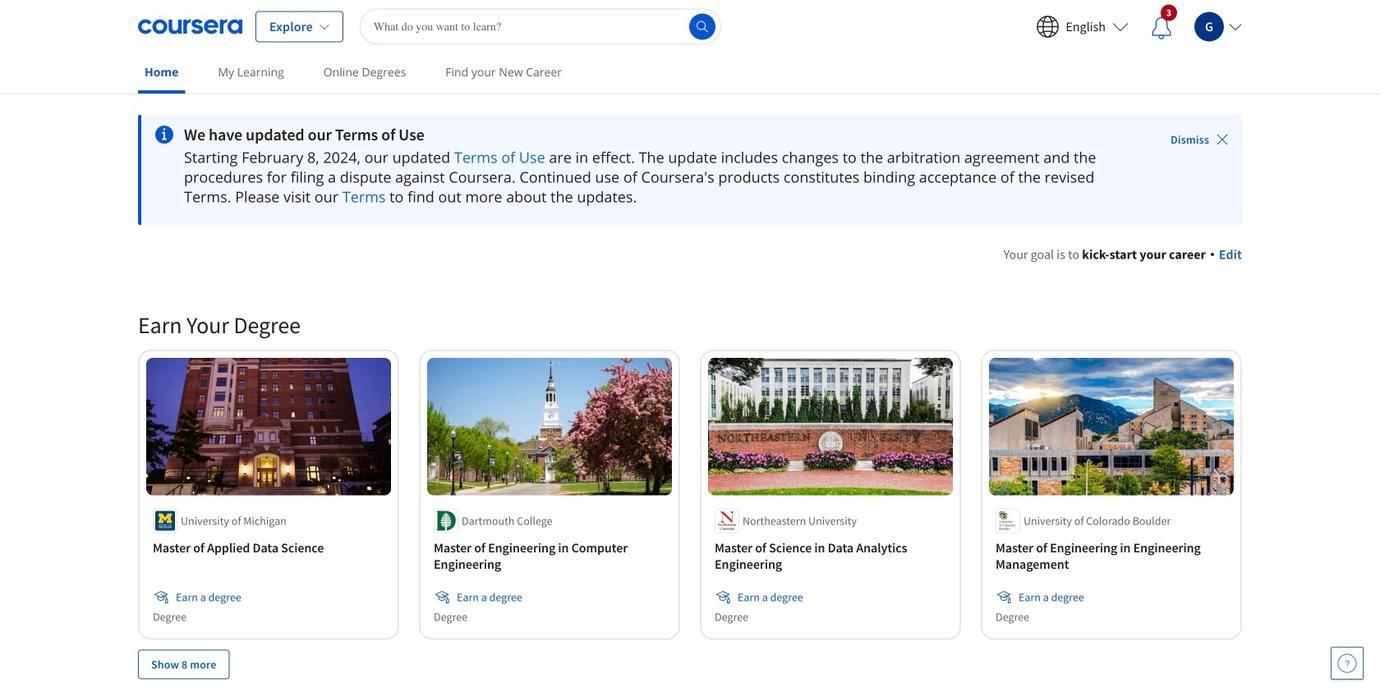 Task type: locate. For each thing, give the bounding box(es) containing it.
main content
[[0, 94, 1380, 697]]

What do you want to learn? text field
[[360, 9, 721, 45]]

None search field
[[360, 9, 721, 45]]



Task type: describe. For each thing, give the bounding box(es) containing it.
coursera image
[[138, 14, 242, 40]]

help center image
[[1337, 654, 1357, 674]]

information: we have updated our terms of use element
[[184, 125, 1125, 145]]

earn your degree collection element
[[128, 284, 1252, 697]]



Task type: vqa. For each thing, say whether or not it's contained in the screenshot.
Search Field
yes



